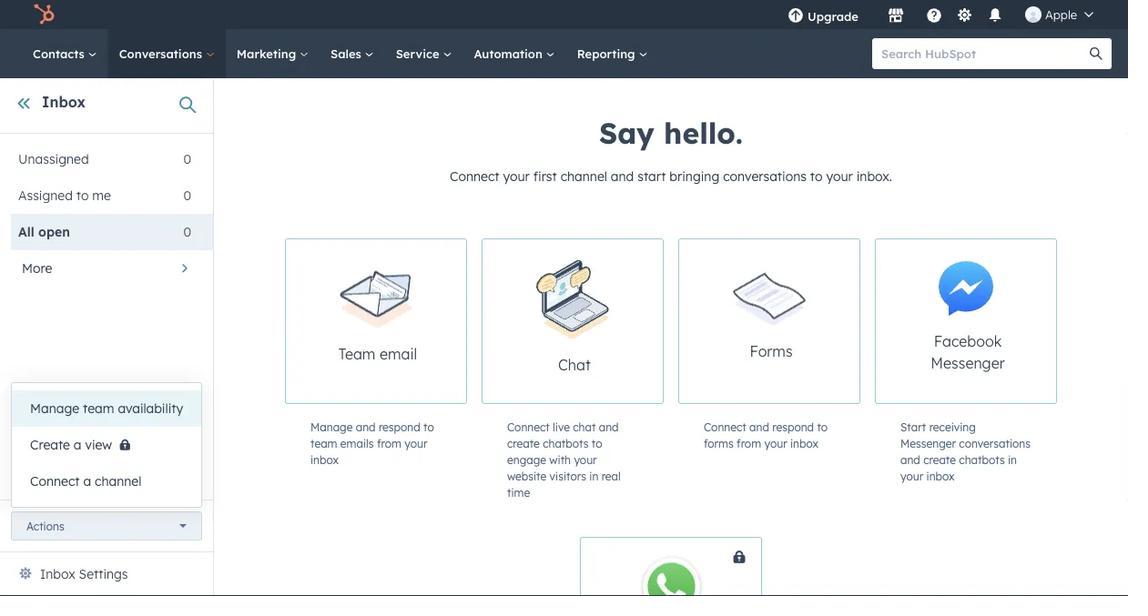 Task type: locate. For each thing, give the bounding box(es) containing it.
menu
[[775, 0, 1107, 29]]

1 horizontal spatial respond
[[773, 420, 814, 434]]

me
[[92, 188, 111, 204]]

1 vertical spatial inbox
[[311, 453, 339, 467]]

a
[[74, 437, 82, 453], [83, 474, 91, 490]]

from inside manage and respond to team emails from your inbox
[[377, 437, 402, 450]]

sales
[[331, 46, 365, 61]]

connect inside the connect live chat and create chatbots to engage with your website visitors in real time
[[507, 420, 550, 434]]

0 vertical spatial channel
[[561, 168, 607, 184]]

inbox left settings
[[40, 566, 75, 582]]

hubspot image
[[33, 4, 55, 26]]

manage inside manage and respond to team emails from your inbox
[[311, 420, 353, 434]]

1 vertical spatial messenger
[[901, 437, 956, 450]]

1 horizontal spatial in
[[1008, 453, 1017, 467]]

and inside manage and respond to team emails from your inbox
[[356, 420, 376, 434]]

search image
[[1090, 47, 1103, 60]]

1 horizontal spatial channel
[[561, 168, 607, 184]]

1 vertical spatial channel
[[95, 474, 141, 490]]

and down forms
[[750, 420, 770, 434]]

settings link
[[954, 5, 976, 24]]

connect
[[450, 168, 500, 184], [507, 420, 550, 434], [704, 420, 747, 434], [30, 474, 80, 490]]

chatbots down live
[[543, 437, 589, 450]]

your
[[503, 168, 530, 184], [826, 168, 853, 184], [405, 437, 428, 450], [765, 437, 787, 450], [574, 453, 597, 467], [901, 469, 924, 483]]

None checkbox
[[580, 537, 830, 597]]

unassigned
[[18, 151, 89, 167]]

a inside "button"
[[74, 437, 82, 453]]

0 vertical spatial manage
[[30, 401, 79, 417]]

apple button
[[1015, 0, 1105, 29]]

conversations
[[723, 168, 807, 184], [959, 437, 1031, 450]]

inbox
[[791, 437, 819, 450], [311, 453, 339, 467], [927, 469, 955, 483]]

in inside the connect live chat and create chatbots to engage with your website visitors in real time
[[590, 469, 599, 483]]

from
[[377, 437, 402, 450], [737, 437, 761, 450]]

email
[[380, 345, 417, 363]]

0 vertical spatial create
[[507, 437, 540, 450]]

time
[[507, 486, 530, 500]]

messenger inside option
[[931, 354, 1005, 373]]

live
[[553, 420, 570, 434]]

connect for connect a channel
[[30, 474, 80, 490]]

say
[[599, 115, 655, 151]]

0
[[183, 151, 191, 167], [183, 188, 191, 204], [183, 224, 191, 240]]

marketing
[[237, 46, 300, 61]]

0 horizontal spatial respond
[[379, 420, 421, 434]]

chatbots
[[543, 437, 589, 450], [959, 453, 1005, 467]]

connect for connect your first channel and start bringing conversations to your inbox.
[[450, 168, 500, 184]]

manage inside manage team availability button
[[30, 401, 79, 417]]

Facebook Messenger checkbox
[[875, 239, 1057, 404]]

connect up forms
[[704, 420, 747, 434]]

1 horizontal spatial create
[[924, 453, 956, 467]]

forms
[[750, 343, 793, 361]]

chatbots down receiving
[[959, 453, 1005, 467]]

respond for forms
[[773, 420, 814, 434]]

0 vertical spatial messenger
[[931, 354, 1005, 373]]

connect up engage
[[507, 420, 550, 434]]

contacts
[[33, 46, 88, 61]]

0 vertical spatial conversations
[[723, 168, 807, 184]]

1 vertical spatial chatbots
[[959, 453, 1005, 467]]

respond down email
[[379, 420, 421, 434]]

1 horizontal spatial chatbots
[[959, 453, 1005, 467]]

view
[[85, 437, 112, 453]]

from inside "connect and respond to forms from your inbox"
[[737, 437, 761, 450]]

your right the emails
[[405, 437, 428, 450]]

conversations inside start receiving messenger conversations and create chatbots in your inbox
[[959, 437, 1031, 450]]

0 vertical spatial a
[[74, 437, 82, 453]]

1 vertical spatial in
[[590, 469, 599, 483]]

1 vertical spatial manage
[[311, 420, 353, 434]]

manage up the emails
[[311, 420, 353, 434]]

respond inside manage and respond to team emails from your inbox
[[379, 420, 421, 434]]

connect left first
[[450, 168, 500, 184]]

and up the emails
[[356, 420, 376, 434]]

2 0 from the top
[[183, 188, 191, 204]]

website
[[507, 469, 547, 483]]

1 horizontal spatial from
[[737, 437, 761, 450]]

channel
[[561, 168, 607, 184], [95, 474, 141, 490]]

from right the emails
[[377, 437, 402, 450]]

1 horizontal spatial inbox
[[791, 437, 819, 450]]

a left view
[[74, 437, 82, 453]]

bob builder image
[[1025, 6, 1042, 23]]

0 horizontal spatial manage
[[30, 401, 79, 417]]

2 vertical spatial inbox
[[927, 469, 955, 483]]

2 horizontal spatial inbox
[[927, 469, 955, 483]]

create up engage
[[507, 437, 540, 450]]

team inside button
[[83, 401, 114, 417]]

manage team availability
[[30, 401, 183, 417]]

your inside "connect and respond to forms from your inbox"
[[765, 437, 787, 450]]

0 vertical spatial in
[[1008, 453, 1017, 467]]

2 vertical spatial 0
[[183, 224, 191, 240]]

team up view
[[83, 401, 114, 417]]

your right forms
[[765, 437, 787, 450]]

and left start
[[611, 168, 634, 184]]

connect inside button
[[30, 474, 80, 490]]

from right forms
[[737, 437, 761, 450]]

inbox down contacts link
[[42, 93, 86, 111]]

create inside the connect live chat and create chatbots to engage with your website visitors in real time
[[507, 437, 540, 450]]

to inside "connect and respond to forms from your inbox"
[[817, 420, 828, 434]]

0 horizontal spatial team
[[83, 401, 114, 417]]

start receiving messenger conversations and create chatbots in your inbox
[[901, 420, 1031, 483]]

and right chat
[[599, 420, 619, 434]]

1 horizontal spatial conversations
[[959, 437, 1031, 450]]

1 vertical spatial create
[[924, 453, 956, 467]]

1 vertical spatial conversations
[[959, 437, 1031, 450]]

1 vertical spatial inbox
[[40, 566, 75, 582]]

0 horizontal spatial from
[[377, 437, 402, 450]]

connect inside "connect and respond to forms from your inbox"
[[704, 420, 747, 434]]

marketplaces image
[[888, 8, 904, 25]]

0 horizontal spatial a
[[74, 437, 82, 453]]

forms
[[704, 437, 734, 450]]

1 vertical spatial team
[[311, 437, 337, 450]]

conversations right bringing
[[723, 168, 807, 184]]

to
[[810, 168, 823, 184], [76, 188, 89, 204], [424, 420, 434, 434], [817, 420, 828, 434], [592, 437, 602, 450]]

automation
[[474, 46, 546, 61]]

open
[[38, 224, 70, 240]]

automation link
[[463, 29, 566, 78]]

manage for manage team availability
[[30, 401, 79, 417]]

receiving
[[930, 420, 976, 434]]

and inside start receiving messenger conversations and create chatbots in your inbox
[[901, 453, 921, 467]]

1 horizontal spatial team
[[311, 437, 337, 450]]

a inside button
[[83, 474, 91, 490]]

search button
[[1081, 38, 1112, 69]]

all open
[[18, 224, 70, 240]]

facebook messenger
[[931, 332, 1005, 373]]

chat
[[558, 356, 591, 374]]

respond down forms
[[773, 420, 814, 434]]

service
[[396, 46, 443, 61]]

inbox inside start receiving messenger conversations and create chatbots in your inbox
[[927, 469, 955, 483]]

connect for connect live chat and create chatbots to engage with your website visitors in real time
[[507, 420, 550, 434]]

team inside manage and respond to team emails from your inbox
[[311, 437, 337, 450]]

1 vertical spatial a
[[83, 474, 91, 490]]

actions
[[26, 520, 64, 533]]

create inside start receiving messenger conversations and create chatbots in your inbox
[[924, 453, 956, 467]]

manage for manage and respond to team emails from your inbox
[[311, 420, 353, 434]]

chat
[[573, 420, 596, 434]]

conversations down receiving
[[959, 437, 1031, 450]]

messenger
[[931, 354, 1005, 373], [901, 437, 956, 450]]

channel right first
[[561, 168, 607, 184]]

and down start
[[901, 453, 921, 467]]

0 vertical spatial inbox
[[42, 93, 86, 111]]

more
[[22, 260, 52, 276]]

conversations
[[119, 46, 206, 61]]

0 vertical spatial chatbots
[[543, 437, 589, 450]]

manage
[[30, 401, 79, 417], [311, 420, 353, 434]]

respond inside "connect and respond to forms from your inbox"
[[773, 420, 814, 434]]

connect and respond to forms from your inbox
[[704, 420, 828, 450]]

connect live chat and create chatbots to engage with your website visitors in real time
[[507, 420, 621, 500]]

1 vertical spatial 0
[[183, 188, 191, 204]]

messenger down start
[[901, 437, 956, 450]]

say hello.
[[599, 115, 743, 151]]

respond
[[379, 420, 421, 434], [773, 420, 814, 434]]

in
[[1008, 453, 1017, 467], [590, 469, 599, 483]]

your down start
[[901, 469, 924, 483]]

chatbots inside start receiving messenger conversations and create chatbots in your inbox
[[959, 453, 1005, 467]]

start
[[638, 168, 666, 184]]

1 horizontal spatial manage
[[311, 420, 353, 434]]

0 for to
[[183, 188, 191, 204]]

respond for team email
[[379, 420, 421, 434]]

team email
[[339, 345, 417, 363]]

0 horizontal spatial inbox
[[311, 453, 339, 467]]

team
[[339, 345, 376, 363]]

2 from from the left
[[737, 437, 761, 450]]

channel down create a view "button"
[[95, 474, 141, 490]]

create
[[507, 437, 540, 450], [924, 453, 956, 467]]

2 respond from the left
[[773, 420, 814, 434]]

1 respond from the left
[[379, 420, 421, 434]]

and
[[611, 168, 634, 184], [356, 420, 376, 434], [599, 420, 619, 434], [750, 420, 770, 434], [901, 453, 921, 467]]

assigned to me
[[18, 188, 111, 204]]

create down receiving
[[924, 453, 956, 467]]

actions button
[[11, 512, 202, 541]]

engage
[[507, 453, 546, 467]]

connect down create
[[30, 474, 80, 490]]

your left first
[[503, 168, 530, 184]]

1 from from the left
[[377, 437, 402, 450]]

team left the emails
[[311, 437, 337, 450]]

your up visitors
[[574, 453, 597, 467]]

manage up create
[[30, 401, 79, 417]]

conversations link
[[108, 29, 226, 78]]

in inside start receiving messenger conversations and create chatbots in your inbox
[[1008, 453, 1017, 467]]

a for connect
[[83, 474, 91, 490]]

your inside start receiving messenger conversations and create chatbots in your inbox
[[901, 469, 924, 483]]

0 vertical spatial inbox
[[791, 437, 819, 450]]

1 horizontal spatial a
[[83, 474, 91, 490]]

a down view
[[83, 474, 91, 490]]

0 horizontal spatial create
[[507, 437, 540, 450]]

3 0 from the top
[[183, 224, 191, 240]]

0 vertical spatial team
[[83, 401, 114, 417]]

inbox
[[42, 93, 86, 111], [40, 566, 75, 582]]

team
[[83, 401, 114, 417], [311, 437, 337, 450]]

0 horizontal spatial in
[[590, 469, 599, 483]]

messenger down facebook
[[931, 354, 1005, 373]]

1 0 from the top
[[183, 151, 191, 167]]

0 horizontal spatial chatbots
[[543, 437, 589, 450]]

reporting
[[577, 46, 639, 61]]

0 horizontal spatial channel
[[95, 474, 141, 490]]

0 vertical spatial 0
[[183, 151, 191, 167]]



Task type: vqa. For each thing, say whether or not it's contained in the screenshot.
left from
yes



Task type: describe. For each thing, give the bounding box(es) containing it.
upgrade
[[808, 9, 859, 24]]

create a view
[[30, 437, 112, 453]]

to inside the connect live chat and create chatbots to engage with your website visitors in real time
[[592, 437, 602, 450]]

all
[[18, 224, 34, 240]]

and inside "connect and respond to forms from your inbox"
[[750, 420, 770, 434]]

manage team availability button
[[12, 391, 201, 427]]

and inside the connect live chat and create chatbots to engage with your website visitors in real time
[[599, 420, 619, 434]]

inbox settings
[[40, 566, 128, 582]]

availability
[[118, 401, 183, 417]]

Search HubSpot search field
[[873, 38, 1096, 69]]

connect a channel button
[[12, 464, 201, 500]]

apple
[[1046, 7, 1077, 22]]

emails
[[341, 437, 374, 450]]

inbox settings link
[[40, 564, 128, 586]]

reporting link
[[566, 29, 659, 78]]

inbox for inbox settings
[[40, 566, 75, 582]]

connect your first channel and start bringing conversations to your inbox.
[[450, 168, 893, 184]]

notifications button
[[980, 0, 1011, 29]]

bringing
[[670, 168, 720, 184]]

manage and respond to team emails from your inbox
[[311, 420, 434, 467]]

inbox inside manage and respond to team emails from your inbox
[[311, 453, 339, 467]]

upgrade image
[[788, 8, 804, 25]]

sales link
[[320, 29, 385, 78]]

a for create
[[74, 437, 82, 453]]

help image
[[926, 8, 943, 25]]

visitors
[[550, 469, 586, 483]]

channel inside connect a channel button
[[95, 474, 141, 490]]

0 for open
[[183, 224, 191, 240]]

0 horizontal spatial conversations
[[723, 168, 807, 184]]

assigned
[[18, 188, 73, 204]]

menu containing apple
[[775, 0, 1107, 29]]

contacts link
[[22, 29, 108, 78]]

hello.
[[664, 115, 743, 151]]

create
[[30, 437, 70, 453]]

inbox inside "connect and respond to forms from your inbox"
[[791, 437, 819, 450]]

chatbots inside the connect live chat and create chatbots to engage with your website visitors in real time
[[543, 437, 589, 450]]

marketplaces button
[[877, 0, 915, 29]]

your left inbox.
[[826, 168, 853, 184]]

to inside manage and respond to team emails from your inbox
[[424, 420, 434, 434]]

with
[[549, 453, 571, 467]]

your inside the connect live chat and create chatbots to engage with your website visitors in real time
[[574, 453, 597, 467]]

your inside manage and respond to team emails from your inbox
[[405, 437, 428, 450]]

connect for connect and respond to forms from your inbox
[[704, 420, 747, 434]]

messenger inside start receiving messenger conversations and create chatbots in your inbox
[[901, 437, 956, 450]]

facebook
[[934, 332, 1002, 351]]

create a view button
[[12, 427, 201, 464]]

inbox.
[[857, 168, 893, 184]]

notifications image
[[987, 8, 1004, 25]]

inbox for inbox
[[42, 93, 86, 111]]

connect a channel
[[30, 474, 141, 490]]

first
[[533, 168, 557, 184]]

marketing link
[[226, 29, 320, 78]]

hubspot link
[[22, 4, 68, 26]]

settings image
[[957, 8, 973, 24]]

start
[[901, 420, 927, 434]]

Team email checkbox
[[285, 239, 467, 404]]

Forms checkbox
[[679, 239, 861, 404]]

Chat checkbox
[[482, 239, 664, 404]]

help button
[[919, 0, 950, 29]]

service link
[[385, 29, 463, 78]]

real
[[602, 469, 621, 483]]

settings
[[79, 566, 128, 582]]



